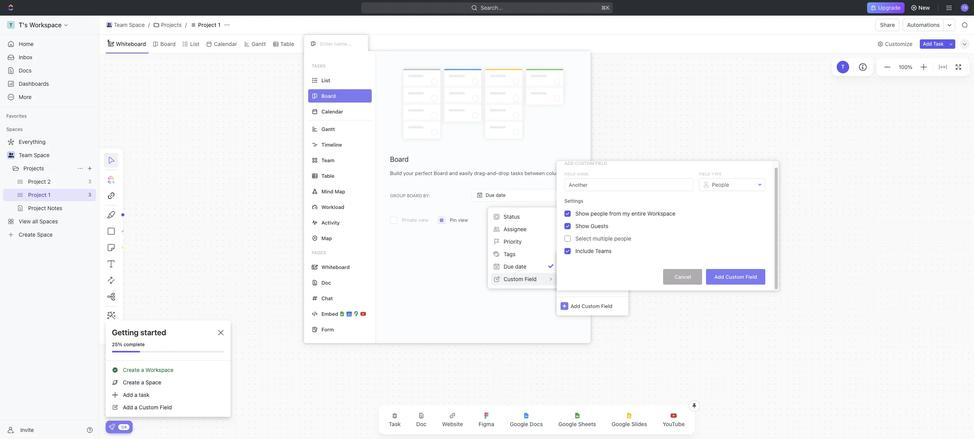 Task type: locate. For each thing, give the bounding box(es) containing it.
google
[[510, 421, 529, 428], [559, 421, 577, 428], [612, 421, 631, 428]]

0 vertical spatial create
[[123, 367, 140, 374]]

new button
[[908, 2, 935, 14]]

1 vertical spatial task
[[389, 421, 401, 428]]

1 show from the top
[[576, 210, 590, 217]]

from
[[610, 210, 622, 217]]

1 horizontal spatial docs
[[530, 421, 543, 428]]

0 horizontal spatial task
[[389, 421, 401, 428]]

add task button
[[921, 39, 948, 49]]

map down activity
[[322, 235, 332, 241]]

1 vertical spatial create
[[123, 379, 140, 386]]

1 horizontal spatial date
[[516, 264, 527, 270]]

1 horizontal spatial projects
[[161, 21, 182, 28]]

0 horizontal spatial projects link
[[23, 162, 74, 175]]

show for show guests
[[576, 223, 590, 230]]

doc right task button
[[417, 421, 427, 428]]

1 vertical spatial show
[[576, 223, 590, 230]]

0 horizontal spatial gantt
[[252, 40, 266, 47]]

Show Guests checkbox
[[565, 223, 571, 230]]

slides
[[632, 421, 648, 428]]

0 vertical spatial space
[[129, 21, 145, 28]]

gantt inside gantt link
[[252, 40, 266, 47]]

a
[[141, 367, 144, 374], [141, 379, 144, 386], [135, 392, 137, 399], [135, 404, 137, 411]]

1 horizontal spatial /
[[185, 21, 187, 28]]

group
[[390, 193, 406, 198]]

Include Teams checkbox
[[565, 248, 571, 255]]

docs
[[19, 67, 32, 74], [530, 421, 543, 428]]

t
[[842, 64, 845, 70]]

1 horizontal spatial people
[[615, 235, 632, 242]]

1 vertical spatial doc
[[417, 421, 427, 428]]

1 horizontal spatial gantt
[[322, 126, 335, 132]]

0 vertical spatial task
[[934, 41, 944, 47]]

youtube button
[[657, 408, 692, 433]]

1 vertical spatial board
[[390, 155, 409, 164]]

add board
[[542, 218, 568, 224]]

team down timeline
[[322, 157, 335, 163]]

share button
[[876, 19, 900, 31]]

sidebar navigation
[[0, 16, 100, 440]]

Select multiple people checkbox
[[565, 236, 571, 242]]

/
[[148, 21, 150, 28], [185, 21, 187, 28]]

2 horizontal spatial google
[[612, 421, 631, 428]]

map right mind at the left top of the page
[[335, 188, 345, 195]]

0 vertical spatial docs
[[19, 67, 32, 74]]

1 horizontal spatial space
[[129, 21, 145, 28]]

2 google from the left
[[559, 421, 577, 428]]

0 vertical spatial gantt
[[252, 40, 266, 47]]

inbox
[[19, 54, 32, 61]]

board up group
[[390, 155, 409, 164]]

team space link
[[104, 20, 147, 30], [19, 149, 94, 162]]

due date up status
[[486, 193, 506, 198]]

customize button
[[876, 38, 916, 49]]

show for show people from my entire workspace
[[576, 210, 590, 217]]

include teams
[[576, 248, 612, 255]]

0 horizontal spatial due
[[486, 193, 495, 198]]

1 horizontal spatial task
[[934, 41, 944, 47]]

1 vertical spatial date
[[516, 264, 527, 270]]

0 horizontal spatial space
[[34, 152, 50, 159]]

website
[[442, 421, 463, 428]]

due inside button
[[504, 264, 514, 270]]

field inside add custom field dropdown button
[[602, 303, 613, 309]]

people up guests
[[591, 210, 608, 217]]

google slides
[[612, 421, 648, 428]]

0 horizontal spatial board
[[161, 40, 176, 47]]

2 vertical spatial add custom field
[[571, 303, 613, 309]]

doc inside button
[[417, 421, 427, 428]]

user group image
[[107, 23, 112, 27], [8, 153, 14, 158]]

1 vertical spatial due
[[504, 264, 514, 270]]

1 vertical spatial projects link
[[23, 162, 74, 175]]

google left the slides
[[612, 421, 631, 428]]

1 vertical spatial people
[[615, 235, 632, 242]]

1 vertical spatial calendar
[[322, 108, 343, 115]]

Enter name... text field
[[565, 178, 694, 191]]

team
[[114, 21, 128, 28], [19, 152, 32, 159], [322, 157, 335, 163]]

1 vertical spatial user group image
[[8, 153, 14, 158]]

mind map
[[322, 188, 345, 195]]

0 vertical spatial map
[[335, 188, 345, 195]]

create a space
[[123, 379, 161, 386]]

1 horizontal spatial team space
[[114, 21, 145, 28]]

0 vertical spatial list
[[190, 40, 200, 47]]

0 horizontal spatial workspace
[[146, 367, 174, 374]]

field inside custom field dropdown button
[[525, 276, 537, 283]]

show
[[576, 210, 590, 217], [576, 223, 590, 230]]

a down add a task
[[135, 404, 137, 411]]

table up mind at the left top of the page
[[322, 173, 335, 179]]

custom field button
[[492, 273, 557, 286]]

2 horizontal spatial team
[[322, 157, 335, 163]]

date inside due date button
[[516, 264, 527, 270]]

date
[[496, 193, 506, 198], [516, 264, 527, 270]]

google right 'figma'
[[510, 421, 529, 428]]

list down 'view'
[[322, 77, 330, 83]]

teams
[[596, 248, 612, 255]]

google for google slides
[[612, 421, 631, 428]]

projects link
[[151, 20, 184, 30], [23, 162, 74, 175]]

0 horizontal spatial doc
[[322, 280, 331, 286]]

0 horizontal spatial /
[[148, 21, 150, 28]]

google sheets
[[559, 421, 597, 428]]

google left 'sheets'
[[559, 421, 577, 428]]

1 create from the top
[[123, 367, 140, 374]]

1 horizontal spatial doc
[[417, 421, 427, 428]]

create up create a space
[[123, 367, 140, 374]]

gantt left table link
[[252, 40, 266, 47]]

0 horizontal spatial team
[[19, 152, 32, 159]]

favorites
[[6, 113, 27, 119]]

tree
[[3, 136, 96, 241]]

1 horizontal spatial whiteboard
[[322, 264, 350, 270]]

0 vertical spatial whiteboard
[[116, 40, 146, 47]]

0 vertical spatial workspace
[[648, 210, 676, 217]]

google docs
[[510, 421, 543, 428]]

0 vertical spatial table
[[281, 40, 294, 47]]

0 horizontal spatial projects
[[23, 165, 44, 172]]

0 vertical spatial due
[[486, 193, 495, 198]]

100% button
[[898, 62, 915, 72]]

workspace
[[648, 210, 676, 217], [146, 367, 174, 374]]

1 vertical spatial due date
[[504, 264, 527, 270]]

a up task
[[141, 379, 144, 386]]

space
[[129, 21, 145, 28], [34, 152, 50, 159], [146, 379, 161, 386]]

team down 'spaces'
[[19, 152, 32, 159]]

calendar up timeline
[[322, 108, 343, 115]]

1 vertical spatial add custom field
[[715, 274, 758, 280]]

board link
[[159, 38, 176, 49]]

field name
[[565, 172, 589, 176]]

team up whiteboard link
[[114, 21, 128, 28]]

task left the doc button
[[389, 421, 401, 428]]

a for space
[[141, 379, 144, 386]]

date up custom field
[[516, 264, 527, 270]]

2 create from the top
[[123, 379, 140, 386]]

list
[[190, 40, 200, 47], [322, 77, 330, 83]]

1 vertical spatial gantt
[[322, 126, 335, 132]]

show people from my entire workspace
[[576, 210, 676, 217]]

0 vertical spatial due date
[[486, 193, 506, 198]]

due date up custom field
[[504, 264, 527, 270]]

board left list link
[[161, 40, 176, 47]]

a left task
[[135, 392, 137, 399]]

1 horizontal spatial workspace
[[648, 210, 676, 217]]

date up status
[[496, 193, 506, 198]]

figma button
[[473, 408, 501, 433]]

due date
[[486, 193, 506, 198], [504, 264, 527, 270]]

1 / from the left
[[148, 21, 150, 28]]

1 horizontal spatial due
[[504, 264, 514, 270]]

add custom field
[[565, 161, 608, 166], [715, 274, 758, 280], [571, 303, 613, 309]]

custom inside button
[[726, 274, 745, 280]]

1 horizontal spatial google
[[559, 421, 577, 428]]

google inside button
[[612, 421, 631, 428]]

figma
[[479, 421, 495, 428]]

tree containing team space
[[3, 136, 96, 241]]

due inside dropdown button
[[486, 193, 495, 198]]

0 horizontal spatial date
[[496, 193, 506, 198]]

task down the automations "button"
[[934, 41, 944, 47]]

0 horizontal spatial whiteboard
[[116, 40, 146, 47]]

0 vertical spatial board
[[161, 40, 176, 47]]

0 horizontal spatial map
[[322, 235, 332, 241]]

1 vertical spatial space
[[34, 152, 50, 159]]

google inside button
[[510, 421, 529, 428]]

2 horizontal spatial board
[[553, 218, 568, 224]]

Show people from my entire Workspace checkbox
[[565, 211, 571, 217]]

2 horizontal spatial space
[[146, 379, 161, 386]]

close image
[[218, 330, 224, 336]]

a for custom
[[135, 404, 137, 411]]

0 horizontal spatial google
[[510, 421, 529, 428]]

table right gantt link
[[281, 40, 294, 47]]

show right show people from my entire workspace option
[[576, 210, 590, 217]]

1 vertical spatial workspace
[[146, 367, 174, 374]]

gantt
[[252, 40, 266, 47], [322, 126, 335, 132]]

list down project 1 link
[[190, 40, 200, 47]]

1 vertical spatial docs
[[530, 421, 543, 428]]

2 vertical spatial board
[[553, 218, 568, 224]]

add inside dropdown button
[[571, 303, 581, 309]]

calendar link
[[213, 38, 237, 49]]

0 vertical spatial team space link
[[104, 20, 147, 30]]

customize
[[886, 40, 913, 47]]

0 horizontal spatial team space
[[19, 152, 50, 159]]

1 vertical spatial list
[[322, 77, 330, 83]]

0 horizontal spatial calendar
[[214, 40, 237, 47]]

include
[[576, 248, 594, 255]]

0 vertical spatial calendar
[[214, 40, 237, 47]]

0 vertical spatial show
[[576, 210, 590, 217]]

2 show from the top
[[576, 223, 590, 230]]

home link
[[3, 38, 96, 50]]

people right multiple
[[615, 235, 632, 242]]

custom
[[575, 161, 595, 166], [726, 274, 745, 280], [504, 276, 524, 283], [582, 303, 600, 309], [139, 404, 158, 411]]

map
[[335, 188, 345, 195], [322, 235, 332, 241]]

google docs button
[[504, 408, 549, 433]]

workspace up create a space
[[146, 367, 174, 374]]

list link
[[189, 38, 200, 49]]

calendar
[[214, 40, 237, 47], [322, 108, 343, 115]]

team space down 'spaces'
[[19, 152, 50, 159]]

google inside button
[[559, 421, 577, 428]]

1 horizontal spatial user group image
[[107, 23, 112, 27]]

tree inside sidebar navigation
[[3, 136, 96, 241]]

board
[[161, 40, 176, 47], [390, 155, 409, 164], [553, 218, 568, 224]]

due date inside button
[[504, 264, 527, 270]]

task inside add task button
[[934, 41, 944, 47]]

1
[[218, 21, 221, 28]]

0 vertical spatial projects link
[[151, 20, 184, 30]]

embed
[[322, 311, 338, 317]]

2 / from the left
[[185, 21, 187, 28]]

add custom field button
[[707, 269, 766, 285]]

team space
[[114, 21, 145, 28], [19, 152, 50, 159]]

0 vertical spatial team space
[[114, 21, 145, 28]]

team space up whiteboard link
[[114, 21, 145, 28]]

1 vertical spatial team space link
[[19, 149, 94, 162]]

add custom field button
[[557, 297, 629, 316]]

25%
[[112, 342, 122, 348]]

1 vertical spatial map
[[322, 235, 332, 241]]

create
[[123, 367, 140, 374], [123, 379, 140, 386]]

0 horizontal spatial people
[[591, 210, 608, 217]]

0 horizontal spatial docs
[[19, 67, 32, 74]]

whiteboard up chat at left bottom
[[322, 264, 350, 270]]

2 vertical spatial space
[[146, 379, 161, 386]]

dashboards
[[19, 80, 49, 87]]

board down show people from my entire workspace option
[[553, 218, 568, 224]]

add a custom field
[[123, 404, 172, 411]]

task button
[[383, 408, 407, 433]]

1 horizontal spatial list
[[322, 77, 330, 83]]

0 horizontal spatial team space link
[[19, 149, 94, 162]]

show up select
[[576, 223, 590, 230]]

create up add a task
[[123, 379, 140, 386]]

name
[[577, 172, 589, 176]]

date inside due date dropdown button
[[496, 193, 506, 198]]

space inside sidebar navigation
[[34, 152, 50, 159]]

1 horizontal spatial map
[[335, 188, 345, 195]]

due for due date button
[[504, 264, 514, 270]]

0 vertical spatial projects
[[161, 21, 182, 28]]

1 horizontal spatial table
[[322, 173, 335, 179]]

0 vertical spatial people
[[591, 210, 608, 217]]

due date inside dropdown button
[[486, 193, 506, 198]]

1/4
[[121, 425, 127, 430]]

whiteboard left board link
[[116, 40, 146, 47]]

settings
[[565, 198, 584, 204]]

workspace right entire
[[648, 210, 676, 217]]

calendar down the 1
[[214, 40, 237, 47]]

gantt up timeline
[[322, 126, 335, 132]]

add
[[924, 41, 933, 47], [565, 161, 574, 166], [542, 218, 552, 224], [715, 274, 725, 280], [571, 303, 581, 309], [123, 392, 133, 399], [123, 404, 133, 411]]

1 vertical spatial team space
[[19, 152, 50, 159]]

1 google from the left
[[510, 421, 529, 428]]

a up create a space
[[141, 367, 144, 374]]

task
[[934, 41, 944, 47], [389, 421, 401, 428]]

0 vertical spatial date
[[496, 193, 506, 198]]

3 google from the left
[[612, 421, 631, 428]]

projects inside sidebar navigation
[[23, 165, 44, 172]]

1 vertical spatial projects
[[23, 165, 44, 172]]

doc up chat at left bottom
[[322, 280, 331, 286]]

0 horizontal spatial user group image
[[8, 153, 14, 158]]

table link
[[279, 38, 294, 49]]

project 1 link
[[188, 20, 223, 30]]



Task type: describe. For each thing, give the bounding box(es) containing it.
board
[[407, 193, 422, 198]]

task
[[139, 392, 150, 399]]

priority button
[[492, 236, 557, 248]]

people
[[712, 181, 730, 188]]

Enter name... field
[[320, 40, 362, 47]]

guests
[[591, 223, 609, 230]]

multiple
[[593, 235, 613, 242]]

home
[[19, 41, 34, 47]]

Search... text field
[[572, 255, 625, 266]]

started
[[140, 328, 166, 337]]

mind
[[322, 188, 334, 195]]

google sheets button
[[553, 408, 603, 433]]

1 horizontal spatial team
[[114, 21, 128, 28]]

automations
[[908, 21, 940, 28]]

cancel
[[675, 274, 692, 280]]

project 1
[[198, 21, 221, 28]]

upgrade
[[879, 4, 901, 11]]

due for due date dropdown button
[[486, 193, 495, 198]]

dashboards link
[[3, 78, 96, 90]]

by:
[[424, 193, 430, 198]]

select
[[576, 235, 592, 242]]

team inside sidebar navigation
[[19, 152, 32, 159]]

view button
[[304, 35, 330, 53]]

docs inside docs 'link'
[[19, 67, 32, 74]]

onboarding checklist button element
[[109, 424, 115, 431]]

people button
[[700, 178, 766, 191]]

priority
[[504, 239, 522, 245]]

docs link
[[3, 64, 96, 77]]

gantt link
[[250, 38, 266, 49]]

chat
[[322, 295, 333, 302]]

⌘k
[[602, 4, 610, 11]]

whiteboard link
[[114, 38, 146, 49]]

team space inside sidebar navigation
[[19, 152, 50, 159]]

due date button
[[472, 189, 577, 202]]

user group image inside tree
[[8, 153, 14, 158]]

group board by:
[[390, 193, 430, 198]]

onboarding checklist button image
[[109, 424, 115, 431]]

google for google sheets
[[559, 421, 577, 428]]

add task
[[924, 41, 944, 47]]

due date for due date dropdown button
[[486, 193, 506, 198]]

my
[[623, 210, 631, 217]]

status
[[504, 214, 520, 220]]

type
[[712, 172, 722, 176]]

field inside add custom field button
[[746, 274, 758, 280]]

add custom field inside button
[[715, 274, 758, 280]]

automations button
[[904, 19, 944, 31]]

share
[[881, 21, 896, 28]]

custom field
[[504, 276, 537, 283]]

docs inside google docs button
[[530, 421, 543, 428]]

add custom field inside dropdown button
[[571, 303, 613, 309]]

1 horizontal spatial projects link
[[151, 20, 184, 30]]

create for create a space
[[123, 379, 140, 386]]

google slides button
[[606, 408, 654, 433]]

youtube
[[663, 421, 685, 428]]

date for due date button
[[516, 264, 527, 270]]

due date for due date button
[[504, 264, 527, 270]]

form
[[322, 327, 334, 333]]

1 vertical spatial table
[[322, 173, 335, 179]]

sheets
[[579, 421, 597, 428]]

assignee button
[[492, 223, 557, 236]]

favorites button
[[3, 112, 30, 121]]

create for create a workspace
[[123, 367, 140, 374]]

view
[[314, 40, 327, 47]]

activity
[[322, 220, 340, 226]]

create a workspace
[[123, 367, 174, 374]]

tags button
[[492, 248, 557, 261]]

google for google docs
[[510, 421, 529, 428]]

search...
[[481, 4, 503, 11]]

add a task
[[123, 392, 150, 399]]

0 vertical spatial add custom field
[[565, 161, 608, 166]]

0 horizontal spatial table
[[281, 40, 294, 47]]

task inside task button
[[389, 421, 401, 428]]

1 horizontal spatial board
[[390, 155, 409, 164]]

select multiple people
[[576, 235, 632, 242]]

0 vertical spatial user group image
[[107, 23, 112, 27]]

doc button
[[410, 408, 433, 433]]

getting
[[112, 328, 139, 337]]

complete
[[124, 342, 145, 348]]

field type
[[700, 172, 722, 176]]

inbox link
[[3, 51, 96, 64]]

view button
[[304, 38, 330, 49]]

invite
[[20, 427, 34, 434]]

project
[[198, 21, 217, 28]]

assignee
[[504, 226, 527, 233]]

website button
[[436, 408, 470, 433]]

tags
[[504, 251, 516, 258]]

a for task
[[135, 392, 137, 399]]

25% complete
[[112, 342, 145, 348]]

entire
[[632, 210, 646, 217]]

1 horizontal spatial calendar
[[322, 108, 343, 115]]

timeline
[[322, 142, 342, 148]]

0 horizontal spatial list
[[190, 40, 200, 47]]

team space link inside tree
[[19, 149, 94, 162]]

upgrade link
[[868, 2, 905, 13]]

0 vertical spatial doc
[[322, 280, 331, 286]]

100%
[[900, 64, 913, 70]]

1 horizontal spatial team space link
[[104, 20, 147, 30]]

1 vertical spatial whiteboard
[[322, 264, 350, 270]]

date for due date dropdown button
[[496, 193, 506, 198]]

a for workspace
[[141, 367, 144, 374]]

new
[[919, 4, 931, 11]]

status button
[[492, 211, 557, 223]]

cancel button
[[664, 269, 703, 285]]



Task type: vqa. For each thing, say whether or not it's contained in the screenshot.
the "Add Custom Field" to the middle
yes



